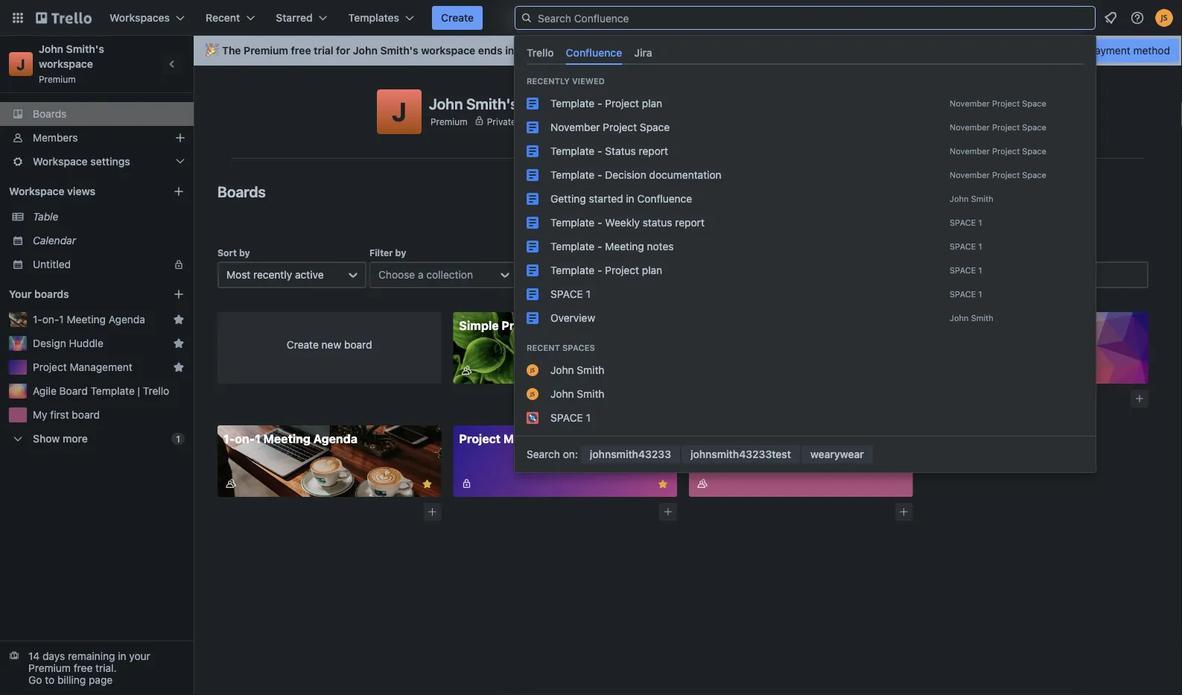 Task type: locate. For each thing, give the bounding box(es) containing it.
meeting inside button
[[67, 313, 106, 326]]

untitled link
[[33, 257, 164, 272]]

14 left days
[[28, 650, 40, 662]]

management up "search on:"
[[504, 432, 579, 446]]

workspace views
[[9, 185, 95, 197]]

board up more
[[72, 409, 100, 421]]

recently
[[253, 269, 292, 281]]

2 horizontal spatial board
[[963, 319, 997, 333]]

2 vertical spatial meeting
[[264, 432, 311, 446]]

first
[[50, 409, 69, 421], [715, 432, 739, 446]]

0 vertical spatial agile board template | trello
[[931, 319, 1095, 333]]

6 - from the top
[[598, 264, 602, 277]]

search image
[[521, 12, 533, 24]]

1 vertical spatial agile board template | trello
[[33, 385, 169, 397]]

john smith
[[950, 194, 994, 204], [950, 313, 994, 323], [551, 364, 605, 376], [551, 388, 605, 400]]

private
[[487, 116, 516, 126]]

wearywear
[[811, 448, 864, 461]]

1 horizontal spatial agile
[[931, 319, 960, 333]]

free
[[291, 44, 311, 57], [74, 662, 93, 674]]

0 horizontal spatial meeting
[[67, 313, 106, 326]]

free inside the 14 days remaining in your premium free trial. go to billing page
[[74, 662, 93, 674]]

weekly
[[605, 217, 640, 229]]

template - weekly status report image
[[527, 217, 539, 229]]

1 vertical spatial |
[[138, 385, 140, 397]]

overview image
[[527, 312, 539, 324]]

project management
[[33, 361, 133, 373], [459, 432, 579, 446]]

recent inside popup button
[[206, 12, 240, 24]]

workspace down the members
[[33, 155, 88, 168]]

my first board up the johnsmith43233test
[[695, 432, 776, 446]]

invite
[[872, 95, 899, 107]]

agile board template | trello down search text box
[[931, 319, 1095, 333]]

john smith link up wearywear
[[515, 382, 1096, 406]]

0 vertical spatial management
[[70, 361, 133, 373]]

by
[[239, 247, 250, 258], [395, 247, 406, 258]]

add a new collection image
[[1135, 393, 1145, 404], [663, 507, 674, 517], [899, 507, 909, 517]]

1 horizontal spatial 1-on-1 meeting agenda
[[224, 432, 358, 446]]

plan for space 1
[[642, 264, 663, 277]]

boards up sort by
[[218, 183, 266, 200]]

smith's down templates popup button
[[380, 44, 419, 57]]

1 vertical spatial agile
[[33, 385, 56, 397]]

workspace
[[421, 44, 476, 57], [39, 58, 93, 70], [522, 95, 596, 112]]

november project space for plan
[[950, 99, 1047, 109]]

0 vertical spatial my
[[33, 409, 47, 421]]

template right template - project plan icon
[[551, 264, 595, 277]]

confluence
[[566, 46, 622, 58], [637, 193, 692, 205]]

by right sort
[[239, 247, 250, 258]]

click to unstar this board. it will be removed from your starred list. image
[[656, 478, 670, 491]]

0 horizontal spatial recent
[[206, 12, 240, 24]]

1 vertical spatial template - project plan
[[551, 264, 663, 277]]

recent up the
[[206, 12, 240, 24]]

template - status report image
[[527, 145, 539, 157]]

j inside j button
[[392, 96, 407, 127]]

management inside project management button
[[70, 361, 133, 373]]

november project space for report
[[950, 147, 1047, 156]]

1 horizontal spatial 14
[[520, 44, 532, 57]]

workspace inside button
[[901, 95, 956, 107]]

space
[[1022, 99, 1047, 109], [640, 121, 670, 134], [1022, 123, 1047, 132], [1022, 147, 1047, 156], [1022, 170, 1047, 180]]

boards link
[[0, 102, 194, 126]]

in right ends
[[505, 44, 514, 57]]

1 horizontal spatial in
[[505, 44, 514, 57]]

first up show more in the left of the page
[[50, 409, 69, 421]]

0 vertical spatial on-
[[42, 313, 59, 326]]

-
[[598, 97, 602, 110], [598, 145, 602, 157], [598, 169, 602, 181], [598, 217, 602, 229], [598, 240, 602, 253], [598, 264, 602, 277]]

go to billing page link
[[28, 674, 113, 686]]

your
[[9, 288, 32, 300]]

1 horizontal spatial agenda
[[313, 432, 358, 446]]

- for the template - weekly status report icon
[[598, 217, 602, 229]]

in inside banner
[[505, 44, 514, 57]]

click to unstar this board. it will be removed from your starred list. image
[[421, 478, 434, 491]]

template - project plan
[[551, 97, 663, 110], [551, 264, 663, 277]]

calendar
[[33, 234, 76, 247]]

confluence up viewed on the top of page
[[566, 46, 622, 58]]

smith's down back to home image
[[66, 43, 104, 55]]

- for template - meeting notes icon
[[598, 240, 602, 253]]

viewed
[[572, 77, 605, 86]]

j for j button
[[392, 96, 407, 127]]

tab list
[[521, 40, 1090, 65]]

starred icon image
[[173, 314, 185, 326], [173, 338, 185, 349], [173, 361, 185, 373]]

1 vertical spatial j
[[392, 96, 407, 127]]

template for the template - weekly status report icon
[[551, 217, 595, 229]]

active
[[295, 269, 324, 281]]

huddle
[[69, 337, 104, 349]]

1 - from the top
[[598, 97, 602, 110]]

create new board
[[287, 339, 372, 351]]

3 - from the top
[[598, 169, 602, 181]]

- down template - meeting notes
[[598, 264, 602, 277]]

project management down huddle
[[33, 361, 133, 373]]

space 1 for template - project plan
[[950, 266, 982, 275]]

john smith link up space 1 link
[[515, 359, 1096, 382]]

confluence inside tab
[[566, 46, 622, 58]]

invite workspace members
[[872, 95, 1005, 107]]

november for documentation
[[950, 170, 990, 180]]

trello up recently
[[527, 46, 554, 58]]

0 vertical spatial meeting
[[605, 240, 644, 253]]

my first board up show more in the left of the page
[[33, 409, 100, 421]]

in up template - weekly status report
[[626, 193, 635, 205]]

john
[[39, 43, 63, 55], [353, 44, 378, 57], [429, 95, 463, 112], [950, 194, 969, 204], [950, 313, 969, 323], [551, 364, 574, 376], [551, 388, 574, 400]]

sm image
[[459, 363, 474, 378], [224, 476, 238, 491], [459, 476, 474, 491], [695, 476, 710, 491]]

smith's up private at the left top of page
[[466, 95, 518, 112]]

1 vertical spatial boards
[[218, 183, 266, 200]]

smith's inside john smith's workspace premium
[[66, 43, 104, 55]]

2 plan from the top
[[642, 264, 663, 277]]

workspace inside dropdown button
[[33, 155, 88, 168]]

1 vertical spatial free
[[74, 662, 93, 674]]

november for report
[[950, 147, 990, 156]]

premium inside the 14 days remaining in your premium free trial. go to billing page
[[28, 662, 71, 674]]

1 horizontal spatial first
[[715, 432, 739, 446]]

management down design huddle button
[[70, 361, 133, 373]]

john inside banner
[[353, 44, 378, 57]]

0 vertical spatial first
[[50, 409, 69, 421]]

0 vertical spatial recent
[[206, 12, 240, 24]]

sm image inside the my first board link
[[695, 476, 710, 491]]

plan down "notes"
[[642, 264, 663, 277]]

agile board template | trello
[[931, 319, 1095, 333], [33, 385, 169, 397]]

- down viewed on the top of page
[[598, 97, 602, 110]]

plan down jira tab
[[642, 97, 663, 110]]

workspace up 'table'
[[9, 185, 64, 197]]

create a view image
[[173, 186, 185, 197]]

show more
[[33, 433, 88, 445]]

for
[[336, 44, 350, 57]]

board up the johnsmith43233test
[[742, 432, 776, 446]]

j down 🎉 the premium free trial for john smith's workspace ends in 14 days.
[[392, 96, 407, 127]]

1 vertical spatial workspace
[[39, 58, 93, 70]]

smith's for john smith's workspace premium
[[66, 43, 104, 55]]

3 starred icon image from the top
[[173, 361, 185, 373]]

starred
[[276, 12, 313, 24]]

1 by from the left
[[239, 247, 250, 258]]

0 horizontal spatial free
[[74, 662, 93, 674]]

- up started
[[598, 169, 602, 181]]

j inside j "link"
[[17, 55, 25, 73]]

sm image for 1-
[[224, 476, 238, 491]]

0 vertical spatial |
[[1056, 319, 1060, 333]]

johnsmith43233 link
[[581, 446, 680, 464]]

1-on-1 meeting agenda
[[33, 313, 145, 326], [224, 432, 358, 446]]

create left "new"
[[287, 339, 319, 351]]

agile
[[931, 319, 960, 333], [33, 385, 56, 397]]

report right status at the top right of the page
[[675, 217, 705, 229]]

0 vertical spatial 14
[[520, 44, 532, 57]]

premium inside john smith's workspace premium
[[39, 74, 76, 84]]

plan
[[642, 97, 663, 110], [642, 264, 663, 277]]

0 vertical spatial 1-on-1 meeting agenda
[[33, 313, 145, 326]]

template - project plan image
[[527, 265, 539, 277]]

j left john smith's workspace premium
[[17, 55, 25, 73]]

template - project plan down template - meeting notes
[[551, 264, 663, 277]]

0 horizontal spatial project management
[[33, 361, 133, 373]]

space 1 for template - meeting notes
[[950, 242, 982, 252]]

0 horizontal spatial agile board template | trello link
[[33, 384, 185, 399]]

template - project plan down viewed on the top of page
[[551, 97, 663, 110]]

smith's inside banner
[[380, 44, 419, 57]]

14 left days.
[[520, 44, 532, 57]]

2 vertical spatial board
[[742, 432, 776, 446]]

0 horizontal spatial agenda
[[109, 313, 145, 326]]

0 notifications image
[[1102, 9, 1120, 27]]

johnsmith43233 button
[[581, 446, 680, 464]]

- down template - weekly status report
[[598, 240, 602, 253]]

on-
[[42, 313, 59, 326], [235, 432, 255, 446]]

recent
[[206, 12, 240, 24], [527, 343, 560, 353]]

0 horizontal spatial search
[[527, 448, 560, 461]]

0 horizontal spatial trello
[[143, 385, 169, 397]]

1 vertical spatial management
[[504, 432, 579, 446]]

1 vertical spatial starred icon image
[[173, 338, 185, 349]]

0 vertical spatial 1-
[[33, 313, 42, 326]]

november
[[950, 99, 990, 109], [551, 121, 600, 134], [950, 123, 990, 132], [950, 147, 990, 156], [950, 170, 990, 180]]

agenda inside button
[[109, 313, 145, 326]]

recent spaces
[[527, 343, 595, 353]]

table
[[33, 210, 58, 223]]

0 horizontal spatial by
[[239, 247, 250, 258]]

1 vertical spatial search
[[527, 448, 560, 461]]

boards up the members
[[33, 108, 67, 120]]

2 starred icon image from the top
[[173, 338, 185, 349]]

add a new collection image
[[427, 507, 438, 517]]

my up the johnsmith43233test
[[695, 432, 713, 446]]

4 - from the top
[[598, 217, 602, 229]]

show
[[33, 433, 60, 445]]

1 horizontal spatial management
[[504, 432, 579, 446]]

banner
[[194, 36, 1182, 66]]

documentation
[[649, 169, 722, 181]]

space inside space 1 link
[[551, 412, 583, 424]]

by right "filter"
[[395, 247, 406, 258]]

template right template - meeting notes icon
[[551, 240, 595, 253]]

report
[[639, 145, 668, 157], [675, 217, 705, 229]]

sort by
[[218, 247, 250, 258]]

in left "your"
[[118, 650, 126, 662]]

0 vertical spatial template - project plan
[[551, 97, 663, 110]]

meeting
[[605, 240, 644, 253], [67, 313, 106, 326], [264, 432, 311, 446]]

Search Confluence field
[[515, 6, 1096, 30]]

2 template - project plan from the top
[[551, 264, 663, 277]]

agile board template | trello down project management button
[[33, 385, 169, 397]]

workspace settings
[[33, 155, 130, 168]]

design huddle button
[[33, 336, 167, 351]]

workspace right invite
[[901, 95, 956, 107]]

space 1
[[950, 218, 982, 228], [950, 242, 982, 252], [950, 266, 982, 275], [551, 288, 591, 300], [950, 290, 982, 299], [551, 412, 591, 424]]

1 vertical spatial confluence
[[637, 193, 692, 205]]

board right "new"
[[344, 339, 372, 351]]

0 vertical spatial boards
[[33, 108, 67, 120]]

1 vertical spatial my
[[695, 432, 713, 446]]

0 horizontal spatial j
[[17, 55, 25, 73]]

sm image for project
[[459, 476, 474, 491]]

1 horizontal spatial free
[[291, 44, 311, 57]]

5 - from the top
[[598, 240, 602, 253]]

2 horizontal spatial workspace
[[522, 95, 596, 112]]

1 vertical spatial meeting
[[67, 313, 106, 326]]

1 john smith link from the top
[[515, 359, 1096, 382]]

0 horizontal spatial boards
[[33, 108, 67, 120]]

space 1 image
[[527, 288, 539, 300]]

0 horizontal spatial management
[[70, 361, 133, 373]]

boards inside boards link
[[33, 108, 67, 120]]

trello down project management button
[[143, 385, 169, 397]]

2 john smith link from the top
[[515, 382, 1096, 406]]

smith's
[[66, 43, 104, 55], [380, 44, 419, 57], [466, 95, 518, 112]]

1-on-1 meeting agenda button
[[33, 312, 167, 327]]

getting
[[551, 193, 586, 205]]

create for create
[[441, 12, 474, 24]]

space 1 for template - weekly status report
[[950, 218, 982, 228]]

john smith link
[[515, 359, 1096, 382], [515, 382, 1096, 406]]

0 horizontal spatial my first board
[[33, 409, 100, 421]]

add board image
[[173, 288, 185, 300]]

template down getting
[[551, 217, 595, 229]]

boards
[[34, 288, 69, 300]]

workspace down recently viewed
[[522, 95, 596, 112]]

1 vertical spatial recent
[[527, 343, 560, 353]]

2 - from the top
[[598, 145, 602, 157]]

1 horizontal spatial |
[[1056, 319, 1060, 333]]

0 horizontal spatial 1-
[[33, 313, 42, 326]]

create for create new board
[[287, 339, 319, 351]]

trello tab
[[521, 40, 560, 65]]

1 vertical spatial on-
[[235, 432, 255, 446]]

template up getting
[[551, 169, 595, 181]]

1 horizontal spatial add a new collection image
[[899, 507, 909, 517]]

confluence up status at the top right of the page
[[637, 193, 692, 205]]

search for search
[[963, 247, 994, 258]]

template right template - status report icon
[[551, 145, 595, 157]]

0 vertical spatial search
[[963, 247, 994, 258]]

recent down overview icon
[[527, 343, 560, 353]]

workspace down create button
[[421, 44, 476, 57]]

template - project plan for space
[[551, 264, 663, 277]]

1 horizontal spatial trello
[[527, 46, 554, 58]]

sm image inside simple project board link
[[459, 363, 474, 378]]

j
[[17, 55, 25, 73], [392, 96, 407, 127]]

sm image inside project management link
[[459, 476, 474, 491]]

getting started in confluence
[[551, 193, 692, 205]]

0 vertical spatial my first board
[[33, 409, 100, 421]]

1 horizontal spatial project management
[[459, 432, 579, 446]]

add payment method link
[[1058, 39, 1179, 63]]

2 horizontal spatial board
[[742, 432, 776, 446]]

recently viewed
[[527, 77, 605, 86]]

workspace inside john smith's workspace premium
[[39, 58, 93, 70]]

0 vertical spatial report
[[639, 145, 668, 157]]

0 vertical spatial workspace
[[901, 95, 956, 107]]

workspace for john smith's workspace premium
[[39, 58, 93, 70]]

my up show
[[33, 409, 47, 421]]

create inside create button
[[441, 12, 474, 24]]

premium
[[244, 44, 288, 57], [39, 74, 76, 84], [431, 116, 468, 126], [28, 662, 71, 674]]

0 horizontal spatial 14
[[28, 650, 40, 662]]

john inside john smith's workspace premium
[[39, 43, 63, 55]]

design huddle
[[33, 337, 104, 349]]

status
[[643, 217, 672, 229]]

0 vertical spatial create
[[441, 12, 474, 24]]

november for plan
[[950, 99, 990, 109]]

2 horizontal spatial smith's
[[466, 95, 518, 112]]

| down search text box
[[1056, 319, 1060, 333]]

1 horizontal spatial 1-
[[224, 432, 235, 446]]

your boards
[[9, 288, 69, 300]]

remaining
[[68, 650, 115, 662]]

1 horizontal spatial create
[[441, 12, 474, 24]]

first up the johnsmith43233test
[[715, 432, 739, 446]]

0 vertical spatial project management
[[33, 361, 133, 373]]

workspace for john smith's workspace
[[522, 95, 596, 112]]

1 vertical spatial trello
[[1062, 319, 1095, 333]]

john smith (johnsmith38824343) image
[[1156, 9, 1173, 27]]

14 inside banner
[[520, 44, 532, 57]]

0 vertical spatial j
[[17, 55, 25, 73]]

space for template - meeting notes
[[950, 242, 976, 252]]

2 vertical spatial workspace
[[522, 95, 596, 112]]

project management up "search on:"
[[459, 432, 579, 446]]

2 vertical spatial workspace
[[9, 185, 64, 197]]

2 vertical spatial trello
[[143, 385, 169, 397]]

1 horizontal spatial agile board template | trello link
[[925, 312, 1149, 384]]

1 template - project plan from the top
[[551, 97, 663, 110]]

1 vertical spatial report
[[675, 217, 705, 229]]

project management inside button
[[33, 361, 133, 373]]

report up template - decision documentation
[[639, 145, 668, 157]]

Search text field
[[963, 262, 1149, 288]]

space for documentation
[[1022, 170, 1047, 180]]

workspace for views
[[9, 185, 64, 197]]

| down project management button
[[138, 385, 140, 397]]

template - decision documentation image
[[527, 169, 539, 181]]

2 by from the left
[[395, 247, 406, 258]]

0 vertical spatial in
[[505, 44, 514, 57]]

views
[[67, 185, 95, 197]]

14
[[520, 44, 532, 57], [28, 650, 40, 662]]

template down recently viewed
[[551, 97, 595, 110]]

1 vertical spatial my first board link
[[689, 425, 913, 497]]

1 vertical spatial 14
[[28, 650, 40, 662]]

1 horizontal spatial meeting
[[264, 432, 311, 446]]

template down project management button
[[91, 385, 135, 397]]

trello down search text box
[[1062, 319, 1095, 333]]

- for template - project plan icon
[[598, 264, 602, 277]]

0 vertical spatial agile
[[931, 319, 960, 333]]

0 vertical spatial board
[[344, 339, 372, 351]]

starred icon image for 1-on-1 meeting agenda
[[173, 314, 185, 326]]

1 plan from the top
[[642, 97, 663, 110]]

in
[[505, 44, 514, 57], [626, 193, 635, 205], [118, 650, 126, 662]]

board
[[344, 339, 372, 351], [72, 409, 100, 421], [742, 432, 776, 446]]

0 vertical spatial confluence
[[566, 46, 622, 58]]

board
[[546, 319, 580, 333], [963, 319, 997, 333], [59, 385, 88, 397]]

- left status
[[598, 145, 602, 157]]

your
[[129, 650, 150, 662]]

create left search icon
[[441, 12, 474, 24]]

0 horizontal spatial confluence
[[566, 46, 622, 58]]

invite workspace members button
[[848, 89, 1014, 113]]

template for template - project plan icon
[[551, 264, 595, 277]]

template - weekly status report
[[551, 217, 705, 229]]

0 horizontal spatial workspace
[[39, 58, 93, 70]]

template for template - status report icon
[[551, 145, 595, 157]]

1 starred icon image from the top
[[173, 314, 185, 326]]

workspace right j "link"
[[39, 58, 93, 70]]

- left weekly
[[598, 217, 602, 229]]

my
[[33, 409, 47, 421], [695, 432, 713, 446]]

2 horizontal spatial add a new collection image
[[1135, 393, 1145, 404]]

0 horizontal spatial add a new collection image
[[663, 507, 674, 517]]

trello
[[527, 46, 554, 58], [1062, 319, 1095, 333], [143, 385, 169, 397]]



Task type: describe. For each thing, give the bounding box(es) containing it.
days
[[42, 650, 65, 662]]

a
[[418, 269, 424, 281]]

template - meeting notes image
[[527, 241, 539, 253]]

most recently active
[[226, 269, 324, 281]]

plan for november project space
[[642, 97, 663, 110]]

0 horizontal spatial board
[[59, 385, 88, 397]]

confetti image
[[206, 44, 216, 57]]

sm image for simple
[[459, 363, 474, 378]]

to
[[45, 674, 55, 686]]

free inside banner
[[291, 44, 311, 57]]

confluence tab
[[560, 40, 628, 65]]

method
[[1134, 44, 1170, 57]]

spaces
[[562, 343, 595, 353]]

template down search text box
[[1000, 319, 1053, 333]]

1 horizontal spatial on-
[[235, 432, 255, 446]]

recent for recent spaces
[[527, 343, 560, 353]]

wearywear button
[[802, 446, 873, 464]]

tab list containing trello
[[521, 40, 1090, 65]]

0 horizontal spatial agile
[[33, 385, 56, 397]]

space for plan
[[1022, 99, 1047, 109]]

0 horizontal spatial my first board link
[[33, 408, 185, 422]]

1-on-1 meeting agenda inside button
[[33, 313, 145, 326]]

untitled
[[33, 258, 71, 270]]

go
[[28, 674, 42, 686]]

overview
[[551, 312, 595, 324]]

starred icon image for project management
[[173, 361, 185, 373]]

add a new collection image for template
[[1135, 393, 1145, 404]]

workspace navigation collapse icon image
[[162, 54, 183, 75]]

johnsmith43233test
[[691, 448, 791, 461]]

1 horizontal spatial boards
[[218, 183, 266, 200]]

1 horizontal spatial board
[[546, 319, 580, 333]]

1 horizontal spatial agile board template | trello
[[931, 319, 1095, 333]]

starred icon image for design huddle
[[173, 338, 185, 349]]

1 vertical spatial 1-
[[224, 432, 235, 446]]

trial.
[[95, 662, 117, 674]]

decision
[[605, 169, 647, 181]]

simple project board
[[459, 319, 580, 333]]

template for template - meeting notes icon
[[551, 240, 595, 253]]

the
[[222, 44, 241, 57]]

simple
[[459, 319, 499, 333]]

- for the template - decision documentation image in the left of the page
[[598, 169, 602, 181]]

space for report
[[1022, 147, 1047, 156]]

add
[[1067, 44, 1086, 57]]

search on:
[[527, 448, 578, 461]]

0 horizontal spatial my
[[33, 409, 47, 421]]

project management button
[[33, 360, 167, 375]]

on:
[[563, 448, 578, 461]]

getting started in confluence image
[[527, 193, 539, 205]]

choose a collection
[[378, 269, 473, 281]]

john smith's workspace premium
[[39, 43, 107, 84]]

johnsmith43233test button
[[682, 446, 800, 464]]

1 vertical spatial project management
[[459, 432, 579, 446]]

0 horizontal spatial first
[[50, 409, 69, 421]]

primary element
[[0, 0, 1182, 36]]

smith's for john smith's workspace
[[466, 95, 518, 112]]

project management link
[[453, 425, 677, 497]]

filter
[[370, 247, 393, 258]]

johnsmith43233test link
[[682, 446, 800, 464]]

page
[[89, 674, 113, 686]]

settings
[[90, 155, 130, 168]]

premium inside banner
[[244, 44, 288, 57]]

members link
[[0, 126, 194, 150]]

templates button
[[340, 6, 423, 30]]

simple project board link
[[453, 312, 677, 384]]

j button
[[377, 89, 422, 134]]

1 vertical spatial agenda
[[313, 432, 358, 446]]

notes
[[647, 240, 674, 253]]

starred button
[[267, 6, 337, 30]]

workspace for settings
[[33, 155, 88, 168]]

wearywear link
[[802, 446, 873, 464]]

- for template - status report icon
[[598, 145, 602, 157]]

1 vertical spatial in
[[626, 193, 635, 205]]

november project space image
[[527, 122, 539, 134]]

choose
[[378, 269, 415, 281]]

template - project plan for november
[[551, 97, 663, 110]]

status
[[605, 145, 636, 157]]

workspaces button
[[101, 6, 194, 30]]

🎉 the premium free trial for john smith's workspace ends in 14 days.
[[206, 44, 565, 57]]

1 inside button
[[59, 313, 64, 326]]

j link
[[9, 52, 33, 76]]

payment
[[1089, 44, 1131, 57]]

on- inside button
[[42, 313, 59, 326]]

template - project plan image
[[527, 98, 539, 110]]

management inside project management link
[[504, 432, 579, 446]]

johnsmith43233
[[590, 448, 671, 461]]

recent button
[[197, 6, 264, 30]]

members
[[33, 132, 78, 144]]

workspaces
[[110, 12, 170, 24]]

sort
[[218, 247, 237, 258]]

j for j "link"
[[17, 55, 25, 73]]

days.
[[538, 44, 565, 57]]

banner containing 🎉
[[194, 36, 1182, 66]]

sm image for my
[[695, 476, 710, 491]]

billing
[[57, 674, 86, 686]]

jira tab
[[628, 40, 658, 65]]

new
[[322, 339, 341, 351]]

14 inside the 14 days remaining in your premium free trial. go to billing page
[[28, 650, 40, 662]]

space for space 1
[[950, 290, 976, 299]]

add payment method
[[1067, 44, 1170, 57]]

recent for recent
[[206, 12, 240, 24]]

by for choose
[[395, 247, 406, 258]]

1 horizontal spatial confluence
[[637, 193, 692, 205]]

by for most
[[239, 247, 250, 258]]

1- inside button
[[33, 313, 42, 326]]

table link
[[33, 209, 185, 224]]

recently
[[527, 77, 570, 86]]

john smith's workspace link
[[39, 43, 107, 70]]

0 horizontal spatial |
[[138, 385, 140, 397]]

0 horizontal spatial agile board template | trello
[[33, 385, 169, 397]]

john smith's workspace
[[429, 95, 596, 112]]

1 vertical spatial 1-on-1 meeting agenda
[[224, 432, 358, 446]]

template for the template - decision documentation image in the left of the page
[[551, 169, 595, 181]]

search for search on:
[[527, 448, 560, 461]]

1 vertical spatial board
[[72, 409, 100, 421]]

started
[[589, 193, 623, 205]]

most
[[226, 269, 251, 281]]

design
[[33, 337, 66, 349]]

1 horizontal spatial my first board
[[695, 432, 776, 446]]

14 days remaining in your premium free trial. go to billing page
[[28, 650, 150, 686]]

- for template - project plan image
[[598, 97, 602, 110]]

back to home image
[[36, 6, 92, 30]]

in inside the 14 days remaining in your premium free trial. go to billing page
[[118, 650, 126, 662]]

template - meeting notes
[[551, 240, 674, 253]]

your boards with 6 items element
[[9, 285, 151, 303]]

trial
[[314, 44, 333, 57]]

filter by
[[370, 247, 406, 258]]

project inside button
[[33, 361, 67, 373]]

1 horizontal spatial my first board link
[[689, 425, 913, 497]]

template for template - project plan image
[[551, 97, 595, 110]]

create button
[[432, 6, 483, 30]]

space for template - project plan
[[950, 266, 976, 275]]

space for template - weekly status report
[[950, 218, 976, 228]]

0 horizontal spatial report
[[639, 145, 668, 157]]

ends
[[478, 44, 503, 57]]

more
[[63, 433, 88, 445]]

open information menu image
[[1130, 10, 1145, 25]]

space 1 for space 1
[[950, 290, 982, 299]]

add a new collection image for board
[[899, 507, 909, 517]]

🎉
[[206, 44, 216, 57]]

2 horizontal spatial meeting
[[605, 240, 644, 253]]

trello inside tab
[[527, 46, 554, 58]]

1-on-1 meeting agenda link
[[218, 425, 441, 497]]

0 vertical spatial workspace
[[421, 44, 476, 57]]

workspace settings button
[[0, 150, 194, 174]]

template - decision documentation
[[551, 169, 722, 181]]

1 vertical spatial first
[[715, 432, 739, 446]]

november project space for documentation
[[950, 170, 1047, 180]]

templates
[[348, 12, 399, 24]]

template - status report
[[551, 145, 668, 157]]

calendar link
[[33, 233, 185, 248]]



Task type: vqa. For each thing, say whether or not it's contained in the screenshot.


